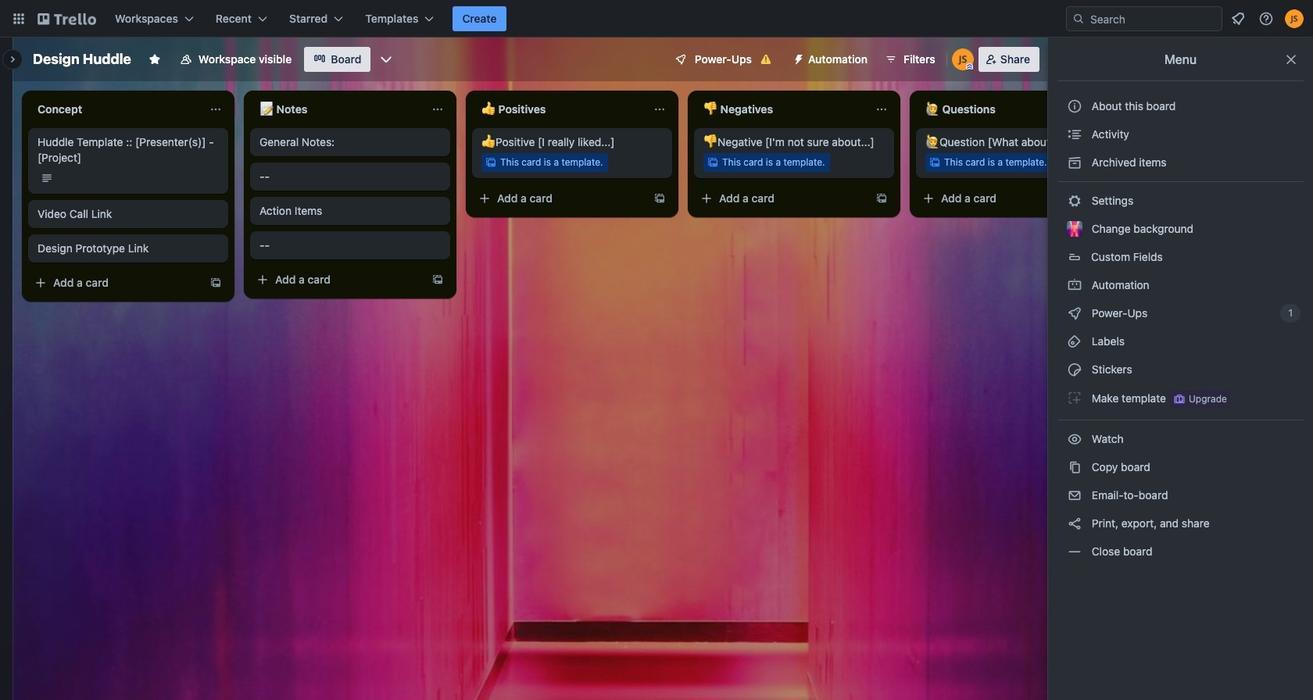 Task type: describe. For each thing, give the bounding box(es) containing it.
3 sm image from the top
[[1067, 306, 1083, 321]]

5 sm image from the top
[[1067, 390, 1083, 406]]

primary element
[[0, 0, 1313, 38]]

6 sm image from the top
[[1067, 431, 1083, 447]]

7 sm image from the top
[[1067, 516, 1083, 532]]

open information menu image
[[1258, 11, 1274, 27]]

1 horizontal spatial john smith (johnsmith38824343) image
[[1285, 9, 1304, 28]]

4 sm image from the top
[[1067, 334, 1083, 349]]

star or unstar board image
[[148, 53, 161, 66]]



Task type: vqa. For each thing, say whether or not it's contained in the screenshot.
search icon
yes



Task type: locate. For each thing, give the bounding box(es) containing it.
8 sm image from the top
[[1067, 544, 1083, 560]]

sm image
[[786, 47, 808, 69], [1067, 155, 1083, 170], [1067, 193, 1083, 209], [1067, 362, 1083, 378], [1067, 460, 1083, 475], [1067, 488, 1083, 503]]

john smith (johnsmith38824343) image
[[1285, 9, 1304, 28], [952, 48, 974, 70]]

1 vertical spatial john smith (johnsmith38824343) image
[[952, 48, 974, 70]]

Search field
[[1085, 8, 1222, 30]]

this member is an admin of this board. image
[[966, 63, 973, 70]]

customize views image
[[379, 52, 394, 67]]

back to home image
[[38, 6, 96, 31]]

1 sm image from the top
[[1067, 127, 1083, 142]]

None text field
[[28, 97, 203, 122], [250, 97, 425, 122], [472, 97, 647, 122], [694, 97, 869, 122], [916, 97, 1091, 122], [28, 97, 203, 122], [250, 97, 425, 122], [472, 97, 647, 122], [694, 97, 869, 122], [916, 97, 1091, 122]]

Board name text field
[[25, 47, 139, 72]]

2 sm image from the top
[[1067, 277, 1083, 293]]

0 vertical spatial john smith (johnsmith38824343) image
[[1285, 9, 1304, 28]]

0 notifications image
[[1229, 9, 1248, 28]]

search image
[[1072, 13, 1085, 25]]

sm image
[[1067, 127, 1083, 142], [1067, 277, 1083, 293], [1067, 306, 1083, 321], [1067, 334, 1083, 349], [1067, 390, 1083, 406], [1067, 431, 1083, 447], [1067, 516, 1083, 532], [1067, 544, 1083, 560]]

create from template… image
[[653, 192, 666, 205], [875, 192, 888, 205], [431, 274, 444, 286], [209, 277, 222, 289]]

0 horizontal spatial john smith (johnsmith38824343) image
[[952, 48, 974, 70]]



